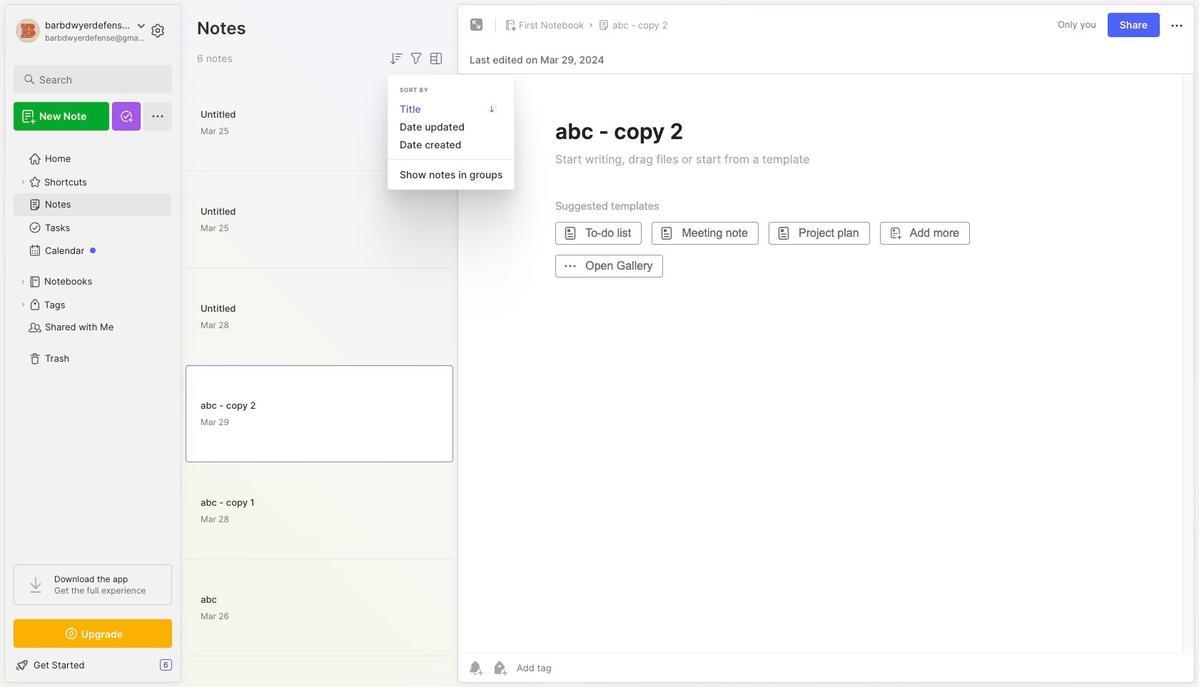 Task type: vqa. For each thing, say whether or not it's contained in the screenshot.
More actions IMAGE
yes



Task type: locate. For each thing, give the bounding box(es) containing it.
settings image
[[149, 22, 166, 39]]

Search text field
[[39, 73, 159, 86]]

None search field
[[39, 71, 159, 88]]

main element
[[0, 0, 186, 688]]

tree
[[5, 139, 181, 552]]

expand note image
[[469, 16, 486, 34]]

none search field inside main element
[[39, 71, 159, 88]]

Add filters field
[[408, 50, 425, 67]]

Help and Learning task checklist field
[[5, 654, 181, 677]]

View options field
[[425, 50, 445, 67]]

dropdown list menu
[[389, 99, 515, 184]]

add filters image
[[408, 50, 425, 67]]

Note Editor text field
[[459, 74, 1195, 653]]

Add tag field
[[516, 662, 623, 675]]



Task type: describe. For each thing, give the bounding box(es) containing it.
click to collapse image
[[180, 661, 191, 678]]

more actions image
[[1169, 17, 1186, 34]]

Sort options field
[[388, 50, 405, 67]]

note window element
[[458, 4, 1196, 687]]

expand tags image
[[19, 301, 27, 309]]

Account field
[[14, 16, 146, 45]]

More actions field
[[1169, 16, 1186, 34]]

add tag image
[[491, 660, 509, 677]]

tree inside main element
[[5, 139, 181, 552]]

expand notebooks image
[[19, 278, 27, 286]]

add a reminder image
[[467, 660, 484, 677]]



